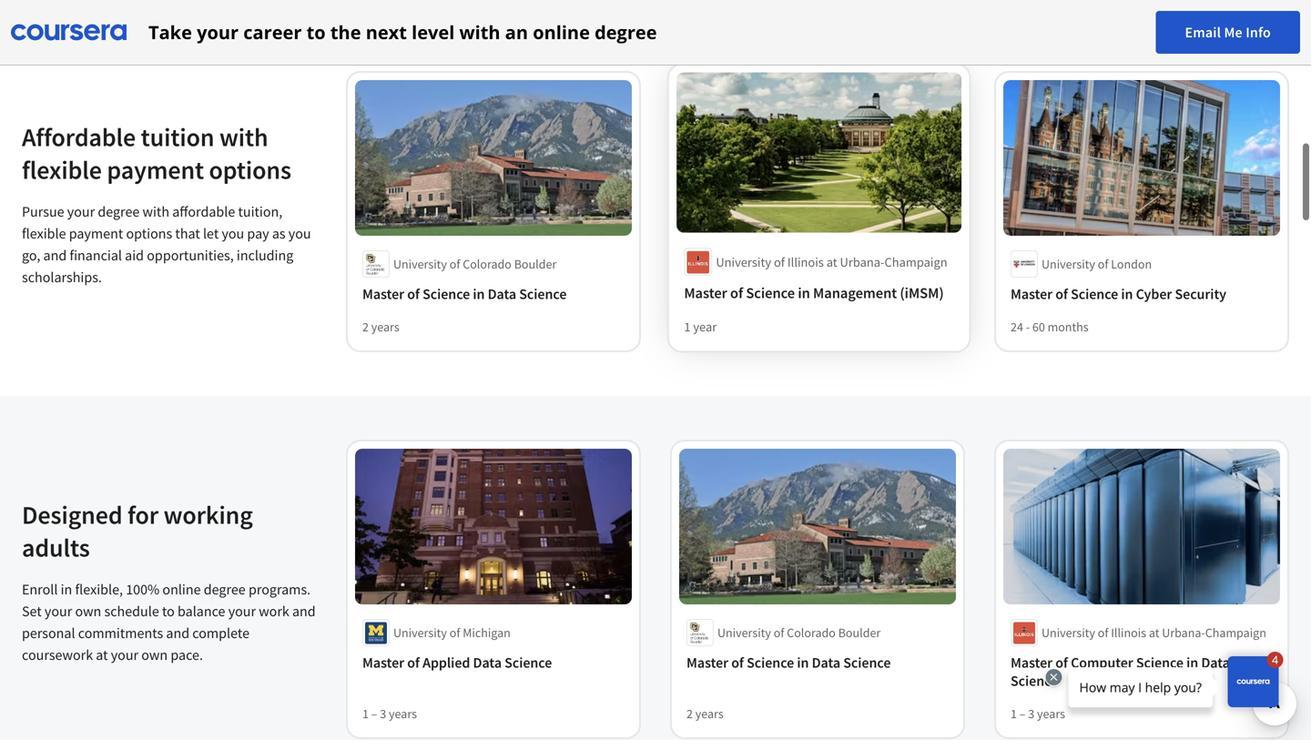 Task type: locate. For each thing, give the bounding box(es) containing it.
in inside enroll in flexible, 100% online degree programs. set your own schedule to balance your work and personal commitments and complete coursework at your own pace.
[[61, 580, 72, 599]]

michigan
[[463, 625, 511, 641]]

1 flexible from the top
[[22, 154, 102, 186]]

0 horizontal spatial and
[[43, 246, 67, 265]]

1 vertical spatial flexible
[[22, 224, 66, 243]]

0 vertical spatial online
[[533, 20, 590, 45]]

affordable
[[172, 203, 235, 221]]

your
[[197, 20, 239, 45], [67, 203, 95, 221], [45, 602, 72, 621], [228, 602, 256, 621], [111, 646, 139, 664]]

1 horizontal spatial 1
[[684, 318, 691, 335]]

complete
[[192, 624, 250, 642]]

online up balance
[[162, 580, 201, 599]]

1 horizontal spatial master of science in data science
[[687, 654, 891, 672]]

1 horizontal spatial with
[[219, 121, 268, 153]]

1 horizontal spatial urbana-
[[1162, 625, 1205, 641]]

0 horizontal spatial to
[[162, 602, 175, 621]]

0 horizontal spatial urbana-
[[840, 253, 885, 270]]

options
[[209, 154, 291, 186], [126, 224, 172, 243]]

1 – 3 years
[[362, 706, 417, 722], [1011, 706, 1065, 722]]

0 horizontal spatial online
[[162, 580, 201, 599]]

2 3 from the left
[[1028, 706, 1035, 722]]

flexible down pursue
[[22, 224, 66, 243]]

an
[[505, 20, 528, 45]]

coursera image
[[11, 18, 127, 47]]

-
[[1026, 319, 1030, 335]]

master of computer science in data science
[[1011, 654, 1230, 690]]

1 vertical spatial payment
[[69, 224, 123, 243]]

1 horizontal spatial 1 – 3 years
[[1011, 706, 1065, 722]]

boulder for the leftmost master of science in data science link
[[514, 256, 557, 272]]

illinois for in
[[788, 253, 824, 270]]

1 horizontal spatial at
[[827, 253, 837, 270]]

urbana- up management
[[840, 253, 885, 270]]

at down commitments on the bottom left of the page
[[96, 646, 108, 664]]

at
[[827, 253, 837, 270], [1149, 625, 1160, 641], [96, 646, 108, 664]]

1 horizontal spatial to
[[307, 20, 326, 45]]

1 horizontal spatial boulder
[[838, 625, 881, 641]]

flexible down affordable
[[22, 154, 102, 186]]

pursue your degree with affordable tuition, flexible payment options that let you pay as you go, and financial aid opportunities, including scholarships.
[[22, 203, 311, 286]]

your down commitments on the bottom left of the page
[[111, 646, 139, 664]]

1 vertical spatial urbana-
[[1162, 625, 1205, 641]]

0 horizontal spatial colorado
[[463, 256, 512, 272]]

2 you from the left
[[288, 224, 311, 243]]

with left "affordable"
[[143, 203, 169, 221]]

1 vertical spatial options
[[126, 224, 172, 243]]

0 vertical spatial champaign
[[885, 253, 948, 270]]

online right an
[[533, 20, 590, 45]]

at inside enroll in flexible, 100% online degree programs. set your own schedule to balance your work and personal commitments and complete coursework at your own pace.
[[96, 646, 108, 664]]

university of london
[[1042, 256, 1152, 272]]

0 horizontal spatial illinois
[[788, 253, 824, 270]]

1 horizontal spatial 2 years
[[687, 706, 724, 722]]

email me info
[[1185, 23, 1271, 41]]

2 horizontal spatial 1
[[1011, 706, 1017, 722]]

master of science in data science for the bottom master of science in data science link
[[687, 654, 891, 672]]

2 – from the left
[[1020, 706, 1026, 722]]

own left pace.
[[141, 646, 168, 664]]

2 years
[[362, 319, 399, 335], [687, 706, 724, 722]]

0 horizontal spatial champaign
[[885, 253, 948, 270]]

0 horizontal spatial 1
[[362, 706, 369, 722]]

of inside master of computer science in data science
[[1056, 654, 1068, 672]]

0 vertical spatial 2 years
[[362, 319, 399, 335]]

1 horizontal spatial –
[[1020, 706, 1026, 722]]

urbana- up master of computer science in data science link
[[1162, 625, 1205, 641]]

champaign for data
[[1205, 625, 1266, 641]]

champaign
[[885, 253, 948, 270], [1205, 625, 1266, 641]]

0 horizontal spatial master of science in data science
[[362, 285, 567, 303]]

university of illinois at urbana-champaign for in
[[716, 253, 948, 270]]

payment
[[107, 154, 204, 186], [69, 224, 123, 243]]

1 3 from the left
[[380, 706, 386, 722]]

0 vertical spatial university of colorado boulder
[[393, 256, 557, 272]]

master of applied data science
[[362, 654, 552, 672]]

1 year
[[684, 318, 717, 335]]

master of science in data science link
[[362, 285, 625, 303], [687, 654, 949, 672]]

2 horizontal spatial and
[[292, 602, 316, 621]]

0 horizontal spatial at
[[96, 646, 108, 664]]

2
[[362, 319, 369, 335], [687, 706, 693, 722]]

0 horizontal spatial university of illinois at urbana-champaign
[[716, 253, 948, 270]]

at up master of computer science in data science link
[[1149, 625, 1160, 641]]

0 vertical spatial 2
[[362, 319, 369, 335]]

2 vertical spatial degree
[[204, 580, 246, 599]]

flexible inside pursue your degree with affordable tuition, flexible payment options that let you pay as you go, and financial aid opportunities, including scholarships.
[[22, 224, 66, 243]]

to left the
[[307, 20, 326, 45]]

university of illinois at urbana-champaign up master of science in management (imsm) link
[[716, 253, 948, 270]]

illinois
[[788, 253, 824, 270], [1111, 625, 1146, 641]]

and
[[43, 246, 67, 265], [292, 602, 316, 621], [166, 624, 189, 642]]

1 vertical spatial master of science in data science
[[687, 654, 891, 672]]

applied
[[423, 654, 470, 672]]

info
[[1246, 23, 1271, 41]]

your up personal on the left bottom of page
[[45, 602, 72, 621]]

flexible
[[22, 154, 102, 186], [22, 224, 66, 243]]

0 vertical spatial degree
[[595, 20, 657, 45]]

0 vertical spatial flexible
[[22, 154, 102, 186]]

options inside pursue your degree with affordable tuition, flexible payment options that let you pay as you go, and financial aid opportunities, including scholarships.
[[126, 224, 172, 243]]

including
[[237, 246, 293, 265]]

2 for the bottom master of science in data science link
[[687, 706, 693, 722]]

1 horizontal spatial 2
[[687, 706, 693, 722]]

you right as
[[288, 224, 311, 243]]

tuition,
[[238, 203, 283, 221]]

and right work
[[292, 602, 316, 621]]

1 for master of computer science in data science
[[1011, 706, 1017, 722]]

in for the leftmost master of science in data science link
[[473, 285, 485, 303]]

2 horizontal spatial at
[[1149, 625, 1160, 641]]

0 horizontal spatial –
[[371, 706, 377, 722]]

and up pace.
[[166, 624, 189, 642]]

master
[[684, 283, 727, 302], [362, 285, 404, 303], [1011, 285, 1053, 303], [362, 654, 404, 672], [687, 654, 729, 672], [1011, 654, 1053, 672]]

master for master of science in cyber security link
[[1011, 285, 1053, 303]]

master of applied data science link
[[362, 654, 625, 672]]

1 horizontal spatial illinois
[[1111, 625, 1146, 641]]

1 vertical spatial degree
[[98, 203, 140, 221]]

1 – 3 years for master of applied data science
[[362, 706, 417, 722]]

designed for working adults
[[22, 499, 253, 564]]

1 horizontal spatial options
[[209, 154, 291, 186]]

1 horizontal spatial master of science in data science link
[[687, 654, 949, 672]]

of
[[774, 253, 785, 270], [450, 256, 460, 272], [1098, 256, 1109, 272], [730, 283, 743, 302], [407, 285, 420, 303], [1056, 285, 1068, 303], [450, 625, 460, 641], [774, 625, 784, 641], [1098, 625, 1109, 641], [407, 654, 420, 672], [731, 654, 744, 672], [1056, 654, 1068, 672]]

you right the let
[[222, 224, 244, 243]]

0 vertical spatial colorado
[[463, 256, 512, 272]]

urbana- for management
[[840, 253, 885, 270]]

payment down "tuition"
[[107, 154, 204, 186]]

university of illinois at urbana-champaign for science
[[1042, 625, 1266, 641]]

(imsm)
[[900, 283, 944, 302]]

– for master of applied data science
[[371, 706, 377, 722]]

in inside master of computer science in data science
[[1187, 654, 1199, 672]]

1 vertical spatial with
[[219, 121, 268, 153]]

at up master of science in management (imsm) link
[[827, 253, 837, 270]]

at for science
[[1149, 625, 1160, 641]]

2 1 – 3 years from the left
[[1011, 706, 1065, 722]]

0 horizontal spatial own
[[75, 602, 101, 621]]

you
[[222, 224, 244, 243], [288, 224, 311, 243]]

2 flexible from the top
[[22, 224, 66, 243]]

1 horizontal spatial degree
[[204, 580, 246, 599]]

0 vertical spatial boulder
[[514, 256, 557, 272]]

1 vertical spatial at
[[1149, 625, 1160, 641]]

with left an
[[459, 20, 500, 45]]

urbana-
[[840, 253, 885, 270], [1162, 625, 1205, 641]]

with inside affordable tuition with flexible payment options
[[219, 121, 268, 153]]

0 horizontal spatial university of colorado boulder
[[393, 256, 557, 272]]

master inside master of computer science in data science
[[1011, 654, 1053, 672]]

degree inside enroll in flexible, 100% online degree programs. set your own schedule to balance your work and personal commitments and complete coursework at your own pace.
[[204, 580, 246, 599]]

0 horizontal spatial with
[[143, 203, 169, 221]]

affordable
[[22, 121, 136, 153]]

0 vertical spatial illinois
[[788, 253, 824, 270]]

1 vertical spatial 2 years
[[687, 706, 724, 722]]

boulder
[[514, 256, 557, 272], [838, 625, 881, 641]]

university for master of science in cyber security link
[[1042, 256, 1095, 272]]

0 vertical spatial with
[[459, 20, 500, 45]]

university of michigan
[[393, 625, 511, 641]]

1 vertical spatial illinois
[[1111, 625, 1146, 641]]

university for master of science in management (imsm) link
[[716, 253, 771, 270]]

options up the tuition,
[[209, 154, 291, 186]]

london
[[1111, 256, 1152, 272]]

1 for master of science in management (imsm)
[[684, 318, 691, 335]]

me
[[1224, 23, 1243, 41]]

1 vertical spatial to
[[162, 602, 175, 621]]

commitments
[[78, 624, 163, 642]]

degree
[[595, 20, 657, 45], [98, 203, 140, 221], [204, 580, 246, 599]]

illinois for science
[[1111, 625, 1146, 641]]

1 vertical spatial own
[[141, 646, 168, 664]]

0 horizontal spatial 2 years
[[362, 319, 399, 335]]

university of illinois at urbana-champaign
[[716, 253, 948, 270], [1042, 625, 1266, 641]]

your right pursue
[[67, 203, 95, 221]]

0 vertical spatial university of illinois at urbana-champaign
[[716, 253, 948, 270]]

options up aid
[[126, 224, 172, 243]]

university for the bottom master of science in data science link
[[718, 625, 771, 641]]

1
[[684, 318, 691, 335], [362, 706, 369, 722], [1011, 706, 1017, 722]]

0 vertical spatial urbana-
[[840, 253, 885, 270]]

2 vertical spatial with
[[143, 203, 169, 221]]

0 vertical spatial at
[[827, 253, 837, 270]]

1 you from the left
[[222, 224, 244, 243]]

0 horizontal spatial options
[[126, 224, 172, 243]]

1 vertical spatial online
[[162, 580, 201, 599]]

payment inside pursue your degree with affordable tuition, flexible payment options that let you pay as you go, and financial aid opportunities, including scholarships.
[[69, 224, 123, 243]]

university of illinois at urbana-champaign up master of computer science in data science link
[[1042, 625, 1266, 641]]

to
[[307, 20, 326, 45], [162, 602, 175, 621]]

and up scholarships.
[[43, 246, 67, 265]]

2 vertical spatial at
[[96, 646, 108, 664]]

1 vertical spatial 2
[[687, 706, 693, 722]]

1 horizontal spatial university of illinois at urbana-champaign
[[1042, 625, 1266, 641]]

1 horizontal spatial online
[[533, 20, 590, 45]]

own
[[75, 602, 101, 621], [141, 646, 168, 664]]

with right "tuition"
[[219, 121, 268, 153]]

3
[[380, 706, 386, 722], [1028, 706, 1035, 722]]

1 horizontal spatial university of colorado boulder
[[718, 625, 881, 641]]

60
[[1032, 319, 1045, 335]]

1 horizontal spatial champaign
[[1205, 625, 1266, 641]]

financial
[[70, 246, 122, 265]]

to left balance
[[162, 602, 175, 621]]

2 vertical spatial and
[[166, 624, 189, 642]]

0 vertical spatial payment
[[107, 154, 204, 186]]

1 vertical spatial university of colorado boulder
[[718, 625, 881, 641]]

level
[[412, 20, 455, 45]]

0 horizontal spatial 2
[[362, 319, 369, 335]]

1 – from the left
[[371, 706, 377, 722]]

take
[[148, 20, 192, 45]]

colorado
[[463, 256, 512, 272], [787, 625, 836, 641]]

1 1 – 3 years from the left
[[362, 706, 417, 722]]

0 horizontal spatial you
[[222, 224, 244, 243]]

master of science in data science
[[362, 285, 567, 303], [687, 654, 891, 672]]

0 vertical spatial master of science in data science
[[362, 285, 567, 303]]

1 vertical spatial colorado
[[787, 625, 836, 641]]

years
[[371, 319, 399, 335], [389, 706, 417, 722], [695, 706, 724, 722], [1037, 706, 1065, 722]]

own down the 'flexible,'
[[75, 602, 101, 621]]

designed
[[22, 499, 123, 531]]

pace.
[[171, 646, 203, 664]]

1 horizontal spatial you
[[288, 224, 311, 243]]

in
[[798, 283, 810, 302], [473, 285, 485, 303], [1121, 285, 1133, 303], [61, 580, 72, 599], [797, 654, 809, 672], [1187, 654, 1199, 672]]

0 horizontal spatial degree
[[98, 203, 140, 221]]

in for master of science in management (imsm) link
[[798, 283, 810, 302]]

data inside master of computer science in data science
[[1201, 654, 1230, 672]]

0 vertical spatial options
[[209, 154, 291, 186]]

1 horizontal spatial and
[[166, 624, 189, 642]]

science
[[746, 283, 795, 302], [423, 285, 470, 303], [519, 285, 567, 303], [1071, 285, 1118, 303], [505, 654, 552, 672], [747, 654, 794, 672], [843, 654, 891, 672], [1136, 654, 1184, 672], [1011, 672, 1058, 690]]

payment up financial
[[69, 224, 123, 243]]

1 horizontal spatial colorado
[[787, 625, 836, 641]]

0 horizontal spatial 1 – 3 years
[[362, 706, 417, 722]]

university for the leftmost master of science in data science link
[[393, 256, 447, 272]]

0 horizontal spatial 3
[[380, 706, 386, 722]]

that
[[175, 224, 200, 243]]

0 horizontal spatial boulder
[[514, 256, 557, 272]]

university
[[716, 253, 771, 270], [393, 256, 447, 272], [1042, 256, 1095, 272], [393, 625, 447, 641], [718, 625, 771, 641], [1042, 625, 1095, 641]]

0 vertical spatial master of science in data science link
[[362, 285, 625, 303]]

online
[[533, 20, 590, 45], [162, 580, 201, 599]]

and inside pursue your degree with affordable tuition, flexible payment options that let you pay as you go, and financial aid opportunities, including scholarships.
[[43, 246, 67, 265]]

balance
[[178, 602, 225, 621]]

illinois up master of computer science in data science
[[1111, 625, 1146, 641]]

1 vertical spatial champaign
[[1205, 625, 1266, 641]]

1 vertical spatial university of illinois at urbana-champaign
[[1042, 625, 1266, 641]]

with
[[459, 20, 500, 45], [219, 121, 268, 153], [143, 203, 169, 221]]

1 horizontal spatial 3
[[1028, 706, 1035, 722]]

the
[[330, 20, 361, 45]]

master of science in cyber security
[[1011, 285, 1227, 303]]

0 vertical spatial and
[[43, 246, 67, 265]]

illinois up 'master of science in management (imsm)'
[[788, 253, 824, 270]]

as
[[272, 224, 286, 243]]

cyber
[[1136, 285, 1172, 303]]

1 vertical spatial boulder
[[838, 625, 881, 641]]

champaign for (imsm)
[[885, 253, 948, 270]]



Task type: vqa. For each thing, say whether or not it's contained in the screenshot.
SEARCH BOX on the top
no



Task type: describe. For each thing, give the bounding box(es) containing it.
go,
[[22, 246, 40, 265]]

master of science in cyber security link
[[1011, 285, 1273, 303]]

tuition
[[141, 121, 214, 153]]

work
[[259, 602, 289, 621]]

master for master of science in management (imsm) link
[[684, 283, 727, 302]]

adults
[[22, 532, 90, 564]]

master of science in data science for the leftmost master of science in data science link
[[362, 285, 567, 303]]

take your career to the next level with an online degree
[[148, 20, 657, 45]]

for
[[128, 499, 159, 531]]

university for master of applied data science link
[[393, 625, 447, 641]]

email me info button
[[1156, 11, 1300, 54]]

0 horizontal spatial master of science in data science link
[[362, 285, 625, 303]]

in for the bottom master of science in data science link
[[797, 654, 809, 672]]

computer
[[1071, 654, 1133, 672]]

to inside enroll in flexible, 100% online degree programs. set your own schedule to balance your work and personal commitments and complete coursework at your own pace.
[[162, 602, 175, 621]]

24 - 60 months
[[1011, 319, 1089, 335]]

colorado for the bottom master of science in data science link
[[787, 625, 836, 641]]

1 – 3 years for master of computer science in data science
[[1011, 706, 1065, 722]]

enroll
[[22, 580, 58, 599]]

enroll in flexible, 100% online degree programs. set your own schedule to balance your work and personal commitments and complete coursework at your own pace.
[[22, 580, 316, 664]]

year
[[693, 318, 717, 335]]

with inside pursue your degree with affordable tuition, flexible payment options that let you pay as you go, and financial aid opportunities, including scholarships.
[[143, 203, 169, 221]]

online inside enroll in flexible, 100% online degree programs. set your own schedule to balance your work and personal commitments and complete coursework at your own pace.
[[162, 580, 201, 599]]

2 for the leftmost master of science in data science link
[[362, 319, 369, 335]]

email
[[1185, 23, 1221, 41]]

urbana- for in
[[1162, 625, 1205, 641]]

master of science in management (imsm) link
[[684, 283, 954, 302]]

at for in
[[827, 253, 837, 270]]

schedule
[[104, 602, 159, 621]]

boulder for the bottom master of science in data science link
[[838, 625, 881, 641]]

1 vertical spatial master of science in data science link
[[687, 654, 949, 672]]

working
[[164, 499, 253, 531]]

100%
[[126, 580, 160, 599]]

security
[[1175, 285, 1227, 303]]

your right take
[[197, 20, 239, 45]]

set
[[22, 602, 42, 621]]

career
[[243, 20, 302, 45]]

pursue
[[22, 203, 64, 221]]

affordable tuition with flexible payment options
[[22, 121, 291, 186]]

options inside affordable tuition with flexible payment options
[[209, 154, 291, 186]]

0 vertical spatial own
[[75, 602, 101, 621]]

university for master of computer science in data science link
[[1042, 625, 1095, 641]]

flexible inside affordable tuition with flexible payment options
[[22, 154, 102, 186]]

aid
[[125, 246, 144, 265]]

2 horizontal spatial degree
[[595, 20, 657, 45]]

scholarships.
[[22, 268, 102, 286]]

0 vertical spatial to
[[307, 20, 326, 45]]

opportunities,
[[147, 246, 234, 265]]

flexible,
[[75, 580, 123, 599]]

1 for master of applied data science
[[362, 706, 369, 722]]

management
[[813, 283, 897, 302]]

master of computer science in data science link
[[1011, 654, 1273, 690]]

coursework
[[22, 646, 93, 664]]

colorado for the leftmost master of science in data science link
[[463, 256, 512, 272]]

3 for master of computer science in data science
[[1028, 706, 1035, 722]]

degree inside pursue your degree with affordable tuition, flexible payment options that let you pay as you go, and financial aid opportunities, including scholarships.
[[98, 203, 140, 221]]

master of science in management (imsm)
[[684, 283, 944, 302]]

payment inside affordable tuition with flexible payment options
[[107, 154, 204, 186]]

months
[[1048, 319, 1089, 335]]

your inside pursue your degree with affordable tuition, flexible payment options that let you pay as you go, and financial aid opportunities, including scholarships.
[[67, 203, 95, 221]]

– for master of computer science in data science
[[1020, 706, 1026, 722]]

2 horizontal spatial with
[[459, 20, 500, 45]]

1 horizontal spatial own
[[141, 646, 168, 664]]

programs.
[[249, 580, 311, 599]]

1 vertical spatial and
[[292, 602, 316, 621]]

in for master of science in cyber security link
[[1121, 285, 1133, 303]]

your up complete
[[228, 602, 256, 621]]

master for master of computer science in data science link
[[1011, 654, 1053, 672]]

24
[[1011, 319, 1023, 335]]

personal
[[22, 624, 75, 642]]

let
[[203, 224, 219, 243]]

pay
[[247, 224, 269, 243]]

next
[[366, 20, 407, 45]]

master for master of applied data science link
[[362, 654, 404, 672]]

3 for master of applied data science
[[380, 706, 386, 722]]



